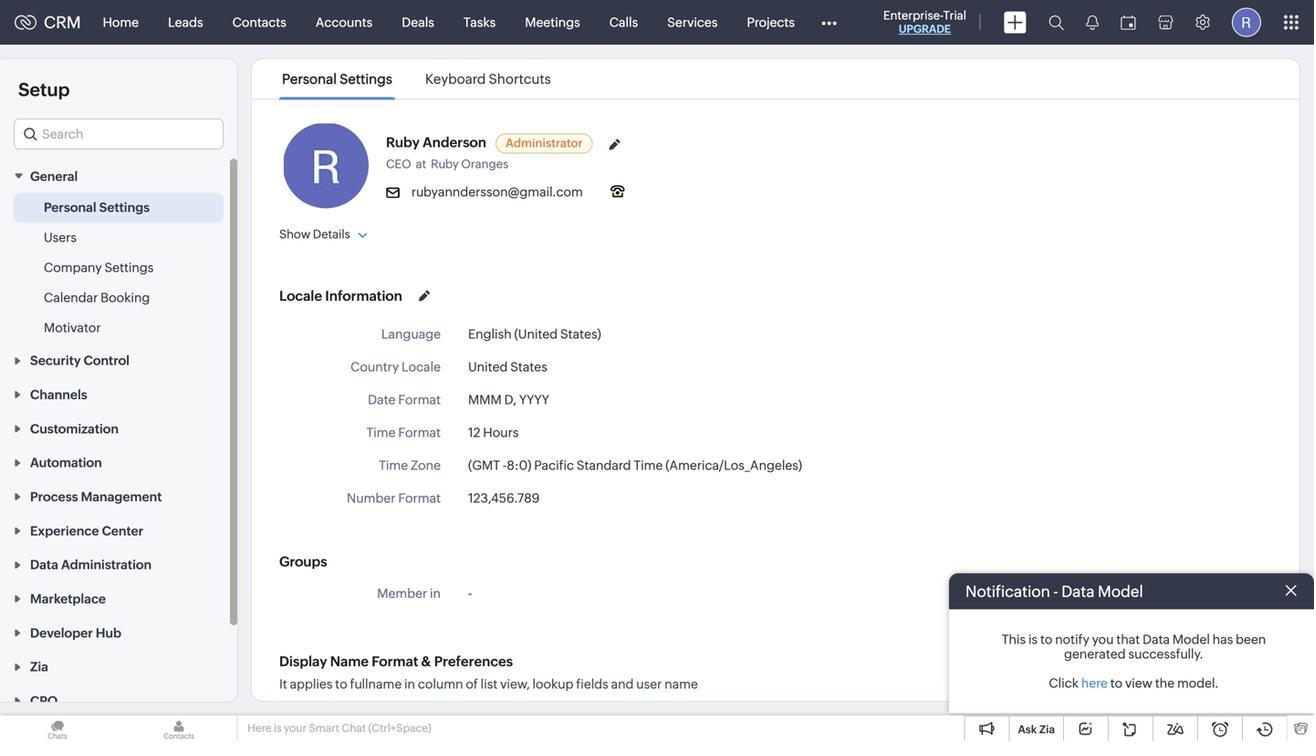Task type: describe. For each thing, give the bounding box(es) containing it.
successfully.
[[1128, 647, 1204, 662]]

country locale
[[351, 360, 441, 375]]

meetings link
[[510, 0, 595, 44]]

format for date format
[[398, 393, 441, 407]]

1 vertical spatial zia
[[1039, 724, 1055, 736]]

projects
[[747, 15, 795, 30]]

model.
[[1177, 677, 1219, 691]]

this is to notify you that data model has been generated successfully.
[[1002, 633, 1266, 662]]

groups
[[279, 554, 327, 570]]

english
[[468, 327, 512, 342]]

0 horizontal spatial locale
[[279, 288, 322, 304]]

zia inside zia dropdown button
[[30, 660, 48, 675]]

customization
[[30, 422, 119, 437]]

in inside 'display name format & preferences it applies to fullname in column of list view, lookup fields and user name'
[[404, 678, 415, 692]]

number
[[347, 491, 396, 506]]

home link
[[88, 0, 153, 44]]

general
[[30, 169, 78, 184]]

column
[[418, 678, 463, 692]]

smart
[[309, 723, 339, 735]]

format for number format
[[398, 491, 441, 506]]

signals element
[[1075, 0, 1110, 45]]

display name format & preferences it applies to fullname in column of list view, lookup fields and user name
[[279, 654, 698, 692]]

data administration button
[[0, 548, 237, 582]]

display
[[279, 654, 327, 670]]

english (united states)
[[468, 327, 601, 342]]

signals image
[[1086, 15, 1099, 30]]

developer hub
[[30, 626, 121, 641]]

process
[[30, 490, 78, 505]]

upgrade
[[899, 23, 951, 35]]

here
[[1081, 677, 1108, 691]]

marketplace button
[[0, 582, 237, 616]]

personal settings link for keyboard shortcuts link
[[279, 71, 395, 87]]

oranges
[[461, 157, 509, 171]]

ceo at ruby oranges
[[386, 157, 509, 171]]

contacts
[[232, 15, 286, 30]]

cpq button
[[0, 684, 237, 718]]

notify
[[1055, 633, 1090, 647]]

personal settings inside general "region"
[[44, 200, 150, 215]]

show details
[[279, 228, 350, 241]]

process management button
[[0, 480, 237, 514]]

details
[[313, 228, 350, 241]]

is for this
[[1028, 633, 1038, 647]]

deals
[[402, 15, 434, 30]]

accounts link
[[301, 0, 387, 44]]

time for time zone
[[379, 459, 408, 473]]

calls
[[609, 15, 638, 30]]

crm link
[[15, 13, 81, 32]]

(america/los_angeles)
[[665, 459, 802, 473]]

administrator
[[505, 136, 583, 150]]

1 vertical spatial ruby
[[431, 157, 459, 171]]

create menu image
[[1004, 11, 1027, 33]]

notification - data model
[[965, 583, 1143, 601]]

calls link
[[595, 0, 653, 44]]

country
[[351, 360, 399, 375]]

lookup
[[532, 678, 574, 692]]

the
[[1155, 677, 1175, 691]]

time format
[[366, 426, 441, 440]]

2 vertical spatial settings
[[104, 260, 154, 275]]

123,456.789
[[468, 491, 540, 506]]

company settings link
[[44, 259, 154, 277]]

your
[[284, 723, 307, 735]]

time zone
[[379, 459, 441, 473]]

control
[[84, 354, 130, 368]]

channels
[[30, 388, 87, 402]]

center
[[102, 524, 143, 539]]

security control
[[30, 354, 130, 368]]

profile image
[[1232, 8, 1261, 37]]

here is your smart chat (ctrl+space)
[[247, 723, 431, 735]]

personal inside general "region"
[[44, 200, 96, 215]]

here
[[247, 723, 271, 735]]

keyboard shortcuts
[[425, 71, 551, 87]]

calendar booking link
[[44, 289, 150, 307]]

8:0)
[[507, 459, 531, 473]]

1 vertical spatial locale
[[402, 360, 441, 375]]

0 vertical spatial in
[[430, 587, 441, 601]]

enterprise-
[[883, 9, 943, 22]]

experience center
[[30, 524, 143, 539]]

list containing personal settings
[[266, 59, 567, 99]]

is for here
[[274, 723, 282, 735]]

to inside 'display name format & preferences it applies to fullname in column of list view, lookup fields and user name'
[[335, 678, 347, 692]]

locale information
[[279, 288, 402, 304]]

date format
[[368, 393, 441, 407]]

search element
[[1038, 0, 1075, 45]]

name
[[330, 654, 369, 670]]

search image
[[1049, 15, 1064, 30]]

contacts link
[[218, 0, 301, 44]]

- for 8:0)
[[503, 459, 507, 473]]

view
[[1125, 677, 1153, 691]]

general button
[[0, 159, 237, 193]]

process management
[[30, 490, 162, 505]]

0 vertical spatial personal
[[282, 71, 337, 87]]

security
[[30, 354, 81, 368]]

hub
[[96, 626, 121, 641]]

user
[[636, 678, 662, 692]]

to for view
[[1110, 677, 1123, 691]]

cpq
[[30, 694, 58, 709]]

yyyy
[[519, 393, 549, 407]]

member
[[377, 587, 427, 601]]

data inside the this is to notify you that data model has been generated successfully.
[[1143, 633, 1170, 647]]

accounts
[[316, 15, 373, 30]]

contacts image
[[121, 716, 236, 742]]

and
[[611, 678, 634, 692]]

services link
[[653, 0, 732, 44]]

name
[[665, 678, 698, 692]]



Task type: locate. For each thing, give the bounding box(es) containing it.
time right the standard
[[634, 459, 663, 473]]

1 horizontal spatial is
[[1028, 633, 1038, 647]]

create menu element
[[993, 0, 1038, 44]]

generated
[[1064, 647, 1126, 662]]

data right that
[[1143, 633, 1170, 647]]

1 vertical spatial is
[[274, 723, 282, 735]]

settings up booking
[[104, 260, 154, 275]]

customization button
[[0, 412, 237, 446]]

list
[[481, 678, 498, 692]]

zia up cpq
[[30, 660, 48, 675]]

personal settings inside list
[[282, 71, 392, 87]]

keyboard shortcuts link
[[422, 71, 554, 87]]

to down name
[[335, 678, 347, 692]]

2 horizontal spatial to
[[1110, 677, 1123, 691]]

chats image
[[0, 716, 115, 742]]

personal settings link for users link
[[44, 198, 150, 217]]

0 vertical spatial data
[[30, 558, 58, 573]]

model left has
[[1173, 633, 1210, 647]]

0 horizontal spatial ruby
[[386, 134, 420, 150]]

list
[[266, 59, 567, 99]]

1 horizontal spatial data
[[1061, 583, 1095, 601]]

1 vertical spatial data
[[1061, 583, 1095, 601]]

ruby up ceo
[[386, 134, 420, 150]]

profile element
[[1221, 0, 1272, 44]]

tasks
[[463, 15, 496, 30]]

0 vertical spatial model
[[1098, 583, 1143, 601]]

format up 'zone'
[[398, 426, 441, 440]]

united states
[[468, 360, 547, 375]]

to right here link
[[1110, 677, 1123, 691]]

calendar image
[[1121, 15, 1136, 30]]

model
[[1098, 583, 1143, 601], [1173, 633, 1210, 647]]

ask
[[1018, 724, 1037, 736]]

data administration
[[30, 558, 152, 573]]

logo image
[[15, 15, 37, 30]]

- right notification
[[1053, 583, 1058, 601]]

1 vertical spatial in
[[404, 678, 415, 692]]

to left notify
[[1040, 633, 1053, 647]]

in right member
[[430, 587, 441, 601]]

company settings
[[44, 260, 154, 275]]

been
[[1236, 633, 1266, 647]]

ruby
[[386, 134, 420, 150], [431, 157, 459, 171]]

Other Modules field
[[809, 8, 849, 37]]

format up time format
[[398, 393, 441, 407]]

shortcuts
[[489, 71, 551, 87]]

at
[[416, 157, 426, 171]]

in
[[430, 587, 441, 601], [404, 678, 415, 692]]

number format
[[347, 491, 441, 506]]

&
[[421, 654, 431, 670]]

trial
[[943, 9, 966, 22]]

home
[[103, 15, 139, 30]]

to for notify
[[1040, 633, 1053, 647]]

data inside dropdown button
[[30, 558, 58, 573]]

company
[[44, 260, 102, 275]]

ruby oranges link
[[431, 157, 513, 171]]

data down experience
[[30, 558, 58, 573]]

locale down show
[[279, 288, 322, 304]]

crm
[[44, 13, 81, 32]]

motivator
[[44, 321, 101, 335]]

time left 'zone'
[[379, 459, 408, 473]]

0 vertical spatial personal settings
[[282, 71, 392, 87]]

automation
[[30, 456, 102, 471]]

0 horizontal spatial in
[[404, 678, 415, 692]]

motivator link
[[44, 319, 101, 337]]

locale
[[279, 288, 322, 304], [402, 360, 441, 375]]

is right this
[[1028, 633, 1038, 647]]

users link
[[44, 228, 77, 247]]

date
[[368, 393, 396, 407]]

0 horizontal spatial personal settings
[[44, 200, 150, 215]]

0 vertical spatial is
[[1028, 633, 1038, 647]]

is inside the this is to notify you that data model has been generated successfully.
[[1028, 633, 1038, 647]]

- right (gmt
[[503, 459, 507, 473]]

data up notify
[[1061, 583, 1095, 601]]

language
[[381, 327, 441, 342]]

personal settings down the accounts link
[[282, 71, 392, 87]]

1 horizontal spatial in
[[430, 587, 441, 601]]

2 horizontal spatial data
[[1143, 633, 1170, 647]]

time down date
[[366, 426, 396, 440]]

(ctrl+space)
[[368, 723, 431, 735]]

view,
[[500, 678, 530, 692]]

- for data
[[1053, 583, 1058, 601]]

0 horizontal spatial to
[[335, 678, 347, 692]]

model up that
[[1098, 583, 1143, 601]]

meetings
[[525, 15, 580, 30]]

locale down the language
[[402, 360, 441, 375]]

of
[[466, 678, 478, 692]]

format down 'zone'
[[398, 491, 441, 506]]

zia right ask
[[1039, 724, 1055, 736]]

d,
[[504, 393, 517, 407]]

1 vertical spatial personal
[[44, 200, 96, 215]]

member in
[[377, 587, 441, 601]]

Search text field
[[15, 120, 223, 149]]

personal settings link down the accounts link
[[279, 71, 395, 87]]

1 horizontal spatial personal settings link
[[279, 71, 395, 87]]

1 horizontal spatial model
[[1173, 633, 1210, 647]]

ruby down ruby anderson at the left of the page
[[431, 157, 459, 171]]

1 horizontal spatial to
[[1040, 633, 1053, 647]]

0 horizontal spatial personal
[[44, 200, 96, 215]]

deals link
[[387, 0, 449, 44]]

format inside 'display name format & preferences it applies to fullname in column of list view, lookup fields and user name'
[[372, 654, 418, 670]]

(gmt -8:0) pacific standard time (america/los_angeles)
[[468, 459, 802, 473]]

format up the fullname
[[372, 654, 418, 670]]

0 horizontal spatial is
[[274, 723, 282, 735]]

- right member in
[[468, 587, 472, 601]]

personal settings link down general dropdown button
[[44, 198, 150, 217]]

1 horizontal spatial personal
[[282, 71, 337, 87]]

show
[[279, 228, 311, 241]]

1 vertical spatial personal settings
[[44, 200, 150, 215]]

(gmt
[[468, 459, 500, 473]]

it
[[279, 678, 287, 692]]

1 vertical spatial model
[[1173, 633, 1210, 647]]

0 horizontal spatial model
[[1098, 583, 1143, 601]]

fullname
[[350, 678, 402, 692]]

leads link
[[153, 0, 218, 44]]

None field
[[14, 119, 224, 150]]

users
[[44, 230, 77, 245]]

in left column on the bottom of page
[[404, 678, 415, 692]]

personal
[[282, 71, 337, 87], [44, 200, 96, 215]]

1 horizontal spatial personal settings
[[282, 71, 392, 87]]

keyboard
[[425, 71, 486, 87]]

general region
[[0, 193, 237, 343]]

here link
[[1081, 677, 1108, 691]]

has
[[1213, 633, 1233, 647]]

management
[[81, 490, 162, 505]]

0 vertical spatial locale
[[279, 288, 322, 304]]

0 horizontal spatial zia
[[30, 660, 48, 675]]

settings down accounts
[[340, 71, 392, 87]]

(united
[[514, 327, 558, 342]]

zone
[[411, 459, 441, 473]]

format
[[398, 393, 441, 407], [398, 426, 441, 440], [398, 491, 441, 506], [372, 654, 418, 670]]

states
[[510, 360, 547, 375]]

2 vertical spatial data
[[1143, 633, 1170, 647]]

this
[[1002, 633, 1026, 647]]

services
[[667, 15, 718, 30]]

channels button
[[0, 377, 237, 412]]

2 horizontal spatial -
[[1053, 583, 1058, 601]]

model inside the this is to notify you that data model has been generated successfully.
[[1173, 633, 1210, 647]]

is left your
[[274, 723, 282, 735]]

0 vertical spatial zia
[[30, 660, 48, 675]]

1 vertical spatial personal settings link
[[44, 198, 150, 217]]

states)
[[560, 327, 601, 342]]

to inside the this is to notify you that data model has been generated successfully.
[[1040, 633, 1053, 647]]

12 hours
[[468, 426, 519, 440]]

0 horizontal spatial -
[[468, 587, 472, 601]]

security control button
[[0, 343, 237, 377]]

1 horizontal spatial locale
[[402, 360, 441, 375]]

click
[[1049, 677, 1079, 691]]

booking
[[101, 290, 150, 305]]

0 vertical spatial ruby
[[386, 134, 420, 150]]

personal settings down general dropdown button
[[44, 200, 150, 215]]

ask zia
[[1018, 724, 1055, 736]]

0 horizontal spatial data
[[30, 558, 58, 573]]

settings down general dropdown button
[[99, 200, 150, 215]]

tasks link
[[449, 0, 510, 44]]

show details link
[[279, 228, 368, 241]]

experience center button
[[0, 514, 237, 548]]

1 horizontal spatial zia
[[1039, 724, 1055, 736]]

setup
[[18, 79, 70, 100]]

ruby anderson
[[386, 134, 486, 150]]

to
[[1040, 633, 1053, 647], [1110, 677, 1123, 691], [335, 678, 347, 692]]

personal up users link
[[44, 200, 96, 215]]

format for time format
[[398, 426, 441, 440]]

time
[[366, 426, 396, 440], [379, 459, 408, 473], [634, 459, 663, 473]]

personal settings link
[[279, 71, 395, 87], [44, 198, 150, 217]]

fields
[[576, 678, 608, 692]]

0 horizontal spatial personal settings link
[[44, 198, 150, 217]]

1 vertical spatial settings
[[99, 200, 150, 215]]

united
[[468, 360, 508, 375]]

personal down the accounts link
[[282, 71, 337, 87]]

zia
[[30, 660, 48, 675], [1039, 724, 1055, 736]]

1 horizontal spatial ruby
[[431, 157, 459, 171]]

time for time format
[[366, 426, 396, 440]]

projects link
[[732, 0, 809, 44]]

1 horizontal spatial -
[[503, 459, 507, 473]]

0 vertical spatial settings
[[340, 71, 392, 87]]

0 vertical spatial personal settings link
[[279, 71, 395, 87]]



Task type: vqa. For each thing, say whether or not it's contained in the screenshot.
the top Ruby
yes



